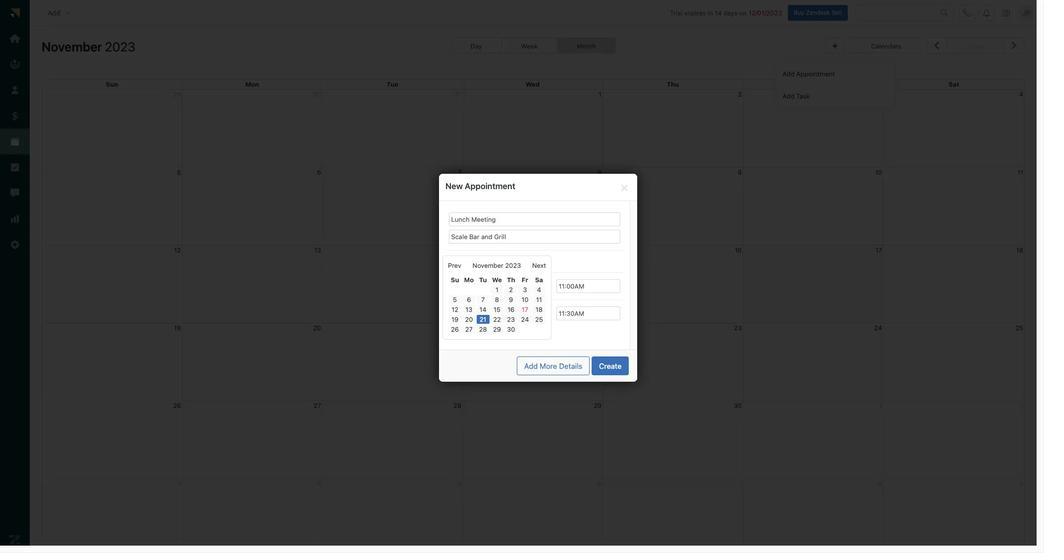Task type: vqa. For each thing, say whether or not it's contained in the screenshot.
Name
no



Task type: locate. For each thing, give the bounding box(es) containing it.
0 vertical spatial 8
[[598, 168, 602, 176]]

1 horizontal spatial 17
[[876, 246, 883, 254]]

details
[[560, 362, 583, 371]]

0 vertical spatial 5
[[177, 168, 181, 176]]

28 inside 28 link
[[479, 326, 487, 334]]

14 up the all day
[[455, 246, 462, 254]]

20
[[465, 316, 473, 324], [313, 324, 321, 332]]

2 inside "link"
[[509, 286, 513, 294]]

0 vertical spatial 1
[[599, 90, 602, 98]]

Untitled Appointment text field
[[449, 213, 621, 227]]

0 vertical spatial appointment
[[797, 70, 836, 78]]

1 vertical spatial appointment
[[465, 182, 516, 191]]

0 horizontal spatial 17
[[522, 306, 529, 314]]

7
[[458, 168, 462, 176], [482, 296, 485, 304]]

15 up start time text box
[[595, 246, 602, 254]]

1 horizontal spatial 19
[[452, 316, 459, 324]]

today
[[967, 42, 985, 50]]

0 horizontal spatial 6
[[317, 168, 321, 176]]

0 vertical spatial 28
[[479, 326, 487, 334]]

1 horizontal spatial 27
[[466, 326, 473, 334]]

1 vertical spatial 10
[[522, 296, 529, 304]]

november 2023
[[42, 39, 136, 54], [473, 262, 521, 270]]

28
[[479, 326, 487, 334], [454, 402, 462, 410]]

7 up "14" link
[[482, 296, 485, 304]]

Location text field
[[449, 230, 621, 244]]

angle right image
[[1013, 39, 1017, 52]]

21
[[480, 316, 487, 324], [455, 324, 462, 332]]

1 horizontal spatial 2
[[739, 90, 742, 98]]

buy zendesk sell
[[794, 9, 843, 16]]

1 vertical spatial 2
[[509, 286, 513, 294]]

18
[[1017, 246, 1024, 254], [536, 306, 543, 314]]

0 horizontal spatial 24
[[522, 316, 529, 324]]

1 vertical spatial 14
[[455, 246, 462, 254]]

0 horizontal spatial 25
[[536, 316, 543, 324]]

0 vertical spatial 27
[[466, 326, 473, 334]]

0 vertical spatial 30
[[507, 326, 515, 334]]

calls image
[[964, 9, 971, 17]]

15 up 22
[[494, 306, 501, 314]]

3 link
[[519, 286, 532, 295]]

1 vertical spatial 1
[[496, 286, 499, 294]]

27
[[466, 326, 473, 334], [314, 402, 321, 410]]

add left the more
[[525, 362, 538, 371]]

0 vertical spatial 11
[[1018, 168, 1024, 176]]

0 horizontal spatial 5
[[177, 168, 181, 176]]

30 link
[[505, 325, 518, 334]]

add more details link
[[517, 357, 590, 376]]

1 vertical spatial 4
[[537, 286, 542, 294]]

16
[[735, 246, 742, 254], [508, 306, 515, 314]]

0 horizontal spatial 7
[[458, 168, 462, 176]]

1 horizontal spatial appointment
[[797, 70, 836, 78]]

1 horizontal spatial 18
[[1017, 246, 1024, 254]]

0 horizontal spatial 30
[[507, 326, 515, 334]]

0 horizontal spatial 28
[[454, 402, 462, 410]]

create
[[599, 362, 622, 371]]

1 horizontal spatial 16
[[735, 246, 742, 254]]

14 link
[[477, 305, 490, 314]]

2 link
[[505, 286, 518, 295]]

12 link
[[449, 305, 462, 314]]

25
[[536, 316, 543, 324], [1016, 324, 1024, 332]]

0 vertical spatial 2
[[739, 90, 742, 98]]

1 vertical spatial 8
[[495, 296, 499, 304]]

0 horizontal spatial 18
[[536, 306, 543, 314]]

0 vertical spatial 12
[[174, 246, 181, 254]]

0 vertical spatial 18
[[1017, 246, 1024, 254]]

7 up new
[[458, 168, 462, 176]]

2023 up th
[[506, 262, 521, 270]]

plus image
[[833, 43, 838, 50]]

21 link
[[477, 315, 490, 324]]

1 vertical spatial 17
[[522, 306, 529, 314]]

12 inside "link"
[[452, 306, 459, 314]]

25 link
[[533, 315, 546, 324]]

0 vertical spatial 2023
[[105, 39, 136, 54]]

1 horizontal spatial 2023
[[506, 262, 521, 270]]

0 vertical spatial 17
[[876, 246, 883, 254]]

None checkbox
[[486, 259, 493, 266]]

0 vertical spatial 9
[[738, 168, 742, 176]]

12/01/2023
[[749, 9, 783, 17]]

1 vertical spatial 9
[[509, 296, 513, 304]]

23 link
[[505, 315, 518, 324]]

appointment right new
[[465, 182, 516, 191]]

23
[[507, 316, 515, 324], [735, 324, 742, 332]]

1 vertical spatial 6
[[467, 296, 471, 304]]

2 horizontal spatial 14
[[715, 9, 722, 17]]

add inside add more details link
[[525, 362, 538, 371]]

november down chevron down icon
[[42, 39, 102, 54]]

5
[[177, 168, 181, 176], [453, 296, 457, 304]]

new
[[446, 182, 463, 191]]

prev link
[[448, 261, 462, 270]]

0 horizontal spatial appointment
[[465, 182, 516, 191]]

1 vertical spatial november 2023
[[473, 262, 521, 270]]

0 vertical spatial november 2023
[[42, 39, 136, 54]]

1 vertical spatial 29
[[594, 402, 602, 410]]

bell image
[[983, 9, 991, 17]]

1 vertical spatial 30
[[734, 402, 742, 410]]

1 horizontal spatial 24
[[875, 324, 883, 332]]

add left chevron down icon
[[48, 8, 60, 17]]

sat
[[949, 80, 960, 88]]

2 vertical spatial 14
[[480, 306, 487, 314]]

29 down "create"
[[594, 402, 602, 410]]

add up add task
[[783, 70, 795, 78]]

0 horizontal spatial 13
[[314, 246, 321, 254]]

22 link
[[491, 315, 504, 324]]

add
[[48, 8, 60, 17], [783, 70, 795, 78], [783, 92, 795, 100], [525, 362, 538, 371]]

1 horizontal spatial 15
[[595, 246, 602, 254]]

0 horizontal spatial 4
[[537, 286, 542, 294]]

18 link
[[533, 305, 546, 314]]

november 2023 down chevron down icon
[[42, 39, 136, 54]]

Start Date text field
[[486, 279, 550, 293]]

30
[[507, 326, 515, 334], [734, 402, 742, 410]]

24
[[522, 316, 529, 324], [875, 324, 883, 332]]

14
[[715, 9, 722, 17], [455, 246, 462, 254], [480, 306, 487, 314]]

0 horizontal spatial 2023
[[105, 39, 136, 54]]

4
[[1020, 90, 1024, 98], [537, 286, 542, 294]]

1 vertical spatial 26
[[173, 402, 181, 410]]

0 horizontal spatial 27
[[314, 402, 321, 410]]

0 vertical spatial 4
[[1020, 90, 1024, 98]]

10
[[876, 168, 883, 176], [522, 296, 529, 304]]

1 horizontal spatial november
[[473, 262, 504, 270]]

21 left 27 link at the bottom left of page
[[455, 324, 462, 332]]

1 vertical spatial 18
[[536, 306, 543, 314]]

tue
[[387, 80, 399, 88]]

27 link
[[463, 325, 476, 334]]

thu
[[667, 80, 680, 88]]

add for add task
[[783, 92, 795, 100]]

0 horizontal spatial november 2023
[[42, 39, 136, 54]]

1 horizontal spatial 10
[[876, 168, 883, 176]]

0 horizontal spatial 29
[[493, 326, 501, 334]]

14 down the "7" link
[[480, 306, 487, 314]]

day
[[458, 258, 470, 266]]

0 vertical spatial 13
[[314, 246, 321, 254]]

8
[[598, 168, 602, 176], [495, 296, 499, 304]]

1 vertical spatial 15
[[494, 306, 501, 314]]

week
[[521, 42, 538, 50]]

6
[[317, 168, 321, 176], [467, 296, 471, 304]]

november up 'tu'
[[473, 262, 504, 270]]

appointment up task
[[797, 70, 836, 78]]

1 horizontal spatial 20
[[465, 316, 473, 324]]

0 vertical spatial 29
[[493, 326, 501, 334]]

21 down "14" link
[[480, 316, 487, 324]]

add for add appointment
[[783, 70, 795, 78]]

17 link
[[519, 305, 532, 314]]

task
[[797, 92, 811, 100]]

chevron down image
[[64, 9, 72, 17]]

angle left image
[[935, 39, 940, 52]]

3
[[523, 286, 527, 294]]

add more details
[[525, 362, 583, 371]]

0 horizontal spatial 10
[[522, 296, 529, 304]]

11 link
[[533, 296, 546, 304]]

new appointment
[[446, 182, 516, 191]]

appointment for add appointment
[[797, 70, 836, 78]]

add task
[[783, 92, 811, 100]]

expires
[[685, 9, 706, 17]]

19
[[452, 316, 459, 324], [174, 324, 181, 332]]

0 horizontal spatial 12
[[174, 246, 181, 254]]

0 horizontal spatial november
[[42, 39, 102, 54]]

14 right in on the top right of page
[[715, 9, 722, 17]]

29 down 22
[[493, 326, 501, 334]]

1 vertical spatial 28
[[454, 402, 462, 410]]

trial
[[670, 9, 683, 17]]

1 horizontal spatial 14
[[480, 306, 487, 314]]

1 vertical spatial 12
[[452, 306, 459, 314]]

add left task
[[783, 92, 795, 100]]

appointment
[[797, 70, 836, 78], [465, 182, 516, 191]]

0 vertical spatial 7
[[458, 168, 462, 176]]

november
[[42, 39, 102, 54], [473, 262, 504, 270]]

add inside add 'button'
[[48, 8, 60, 17]]

4 link
[[533, 286, 546, 295]]

1 horizontal spatial 1
[[599, 90, 602, 98]]

2023 up sun
[[105, 39, 136, 54]]

12
[[174, 246, 181, 254], [452, 306, 459, 314]]

fr
[[522, 276, 529, 284]]

2023
[[105, 39, 136, 54], [506, 262, 521, 270]]

zendesk image
[[8, 535, 21, 548]]

1 vertical spatial 5
[[453, 296, 457, 304]]

1 horizontal spatial 12
[[452, 306, 459, 314]]

19 inside 19 link
[[452, 316, 459, 324]]

1 horizontal spatial 28
[[479, 326, 487, 334]]

1
[[599, 90, 602, 98], [496, 286, 499, 294]]

days
[[724, 9, 738, 17]]

0 horizontal spatial 11
[[537, 296, 542, 304]]

november 2023 up 'we'
[[473, 262, 521, 270]]

13 inside 13 link
[[466, 306, 473, 314]]

15
[[595, 246, 602, 254], [494, 306, 501, 314]]

2
[[739, 90, 742, 98], [509, 286, 513, 294]]



Task type: describe. For each thing, give the bounding box(es) containing it.
trial expires in 14 days on 12/01/2023
[[670, 9, 783, 17]]

0 horizontal spatial 19
[[174, 324, 181, 332]]

zendesk products image
[[1004, 9, 1011, 16]]

End Date text field
[[486, 307, 550, 321]]

0 vertical spatial 6
[[317, 168, 321, 176]]

10 link
[[519, 296, 532, 304]]

mo
[[464, 276, 474, 284]]

1 horizontal spatial 9
[[738, 168, 742, 176]]

0 horizontal spatial 21
[[455, 324, 462, 332]]

search image
[[941, 9, 949, 17]]

0 vertical spatial 15
[[595, 246, 602, 254]]

15 link
[[491, 305, 504, 314]]

×
[[621, 180, 629, 194]]

28 link
[[477, 325, 490, 334]]

29 link
[[491, 325, 504, 334]]

0 vertical spatial 14
[[715, 9, 722, 17]]

0 horizontal spatial 1
[[496, 286, 499, 294]]

1 horizontal spatial 29
[[594, 402, 602, 410]]

more
[[540, 362, 558, 371]]

1 horizontal spatial 23
[[735, 324, 742, 332]]

0 horizontal spatial 20
[[313, 324, 321, 332]]

jp button
[[1019, 5, 1035, 21]]

7 link
[[477, 296, 490, 304]]

0 vertical spatial 26
[[451, 326, 459, 334]]

13 link
[[463, 305, 476, 314]]

buy
[[794, 9, 805, 16]]

on
[[740, 9, 747, 17]]

add button
[[40, 3, 80, 23]]

6 link
[[463, 296, 476, 304]]

15 inside "link"
[[494, 306, 501, 314]]

1 horizontal spatial 7
[[482, 296, 485, 304]]

calendars
[[872, 42, 902, 50]]

1 vertical spatial 2023
[[506, 262, 521, 270]]

0 horizontal spatial 8
[[495, 296, 499, 304]]

19 link
[[449, 315, 462, 324]]

0 vertical spatial 10
[[876, 168, 883, 176]]

jp
[[1023, 8, 1031, 17]]

prev
[[448, 262, 462, 270]]

1 horizontal spatial 11
[[1018, 168, 1024, 176]]

zendesk
[[807, 9, 831, 16]]

we
[[492, 276, 502, 284]]

add for add
[[48, 8, 60, 17]]

1 horizontal spatial 4
[[1020, 90, 1024, 98]]

we th
[[492, 276, 516, 284]]

sa
[[535, 276, 543, 284]]

1 link
[[491, 286, 504, 295]]

1 vertical spatial 11
[[537, 296, 542, 304]]

24 link
[[519, 315, 532, 324]]

Start Time text field
[[557, 279, 621, 293]]

1 horizontal spatial 25
[[1016, 324, 1024, 332]]

0 vertical spatial 16
[[735, 246, 742, 254]]

× link
[[618, 180, 631, 194]]

1 horizontal spatial november 2023
[[473, 262, 521, 270]]

0 horizontal spatial 23
[[507, 316, 515, 324]]

day
[[471, 42, 482, 50]]

sun
[[106, 80, 118, 88]]

0 horizontal spatial 26
[[173, 402, 181, 410]]

0 horizontal spatial 14
[[455, 246, 462, 254]]

th
[[507, 276, 516, 284]]

1 horizontal spatial 21
[[480, 316, 487, 324]]

0 vertical spatial november
[[42, 39, 102, 54]]

next
[[533, 262, 546, 270]]

sell
[[832, 9, 843, 16]]

next link
[[533, 261, 546, 270]]

1 horizontal spatial 30
[[734, 402, 742, 410]]

add appointment
[[783, 70, 836, 78]]

End Time text field
[[557, 307, 621, 321]]

1 horizontal spatial 5
[[453, 296, 457, 304]]

20 link
[[463, 315, 476, 324]]

wed
[[526, 80, 540, 88]]

in
[[708, 9, 713, 17]]

add for add more details
[[525, 362, 538, 371]]

all
[[449, 258, 457, 266]]

buy zendesk sell button
[[788, 5, 849, 21]]

9 link
[[505, 296, 518, 304]]

start
[[449, 282, 464, 290]]

tu
[[479, 276, 487, 284]]

create link
[[592, 357, 630, 376]]

end
[[449, 310, 460, 318]]

1 horizontal spatial 6
[[467, 296, 471, 304]]

0 horizontal spatial 9
[[509, 296, 513, 304]]

1 vertical spatial november
[[473, 262, 504, 270]]

5 link
[[449, 296, 462, 304]]

16 link
[[505, 305, 518, 314]]

1 vertical spatial 16
[[508, 306, 515, 314]]

mon
[[246, 80, 259, 88]]

22
[[494, 316, 501, 324]]

8 link
[[491, 296, 504, 304]]

all day
[[449, 258, 470, 266]]

26 link
[[449, 325, 462, 334]]

17 inside 17 link
[[522, 306, 529, 314]]

su
[[451, 276, 459, 284]]

appointment for new appointment
[[465, 182, 516, 191]]



